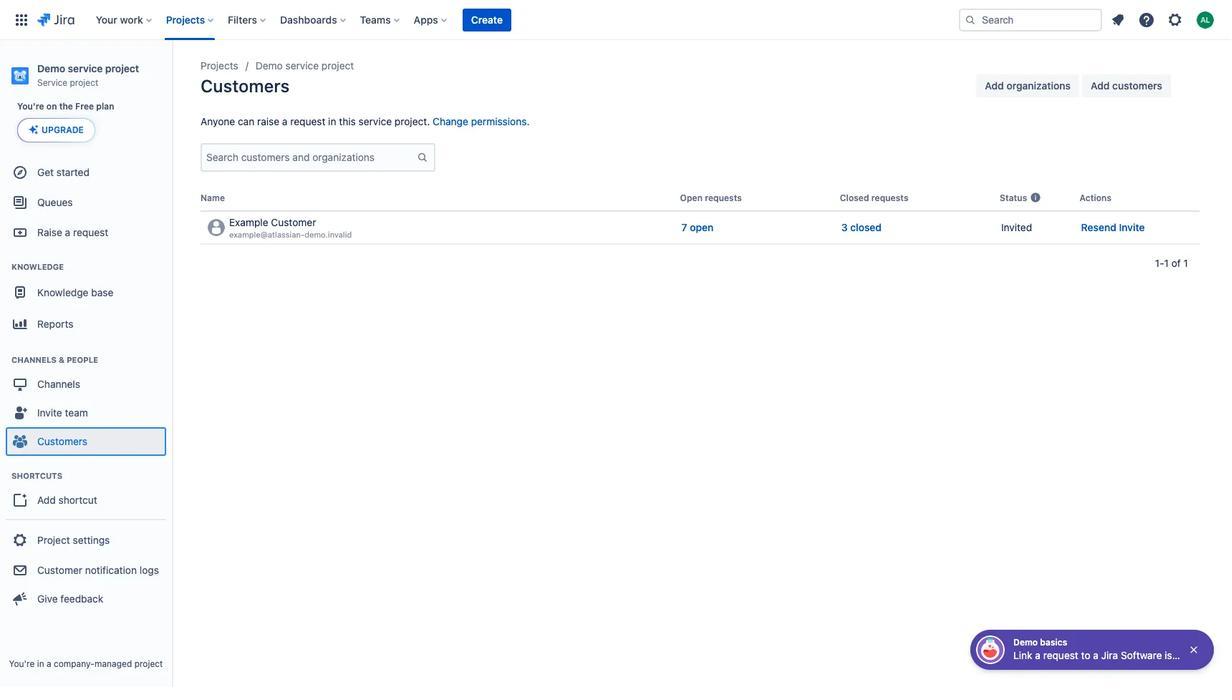 Task type: describe. For each thing, give the bounding box(es) containing it.
1 horizontal spatial customers
[[201, 76, 290, 96]]

project
[[37, 534, 70, 547]]

customers link
[[6, 428, 166, 457]]

can
[[238, 115, 255, 128]]

name
[[201, 193, 225, 203]]

knowledge group
[[6, 247, 166, 345]]

shortcuts
[[11, 472, 62, 481]]

1-1 of 1
[[1156, 257, 1189, 269]]

change permissions. link
[[433, 115, 530, 128]]

you're for you're on the free plan
[[17, 101, 44, 112]]

settings
[[73, 534, 110, 547]]

requests for open requests
[[705, 193, 742, 203]]

2 1 from the left
[[1184, 257, 1189, 269]]

demo service project
[[256, 59, 354, 72]]

3 closed
[[842, 221, 882, 234]]

your
[[96, 13, 117, 25]]

1-
[[1156, 257, 1165, 269]]

teams
[[360, 13, 391, 25]]

to
[[1082, 650, 1091, 662]]

demo for demo service project service project
[[37, 62, 65, 75]]

people
[[67, 356, 98, 365]]

create button
[[463, 8, 512, 31]]

3 closed link
[[842, 221, 882, 235]]

company-
[[54, 659, 95, 670]]

example@atlassian-
[[229, 230, 305, 239]]

request inside raise a request link
[[73, 226, 108, 238]]

service for demo service project
[[286, 59, 319, 72]]

3
[[842, 221, 848, 234]]

projects for projects link
[[201, 59, 238, 72]]

project settings
[[37, 534, 110, 547]]

knowledge base link
[[6, 277, 166, 309]]

add for add customers
[[1091, 80, 1110, 92]]

7 open
[[682, 221, 714, 234]]

reports
[[37, 318, 73, 330]]

teams button
[[356, 8, 405, 31]]

this
[[339, 115, 356, 128]]

knowledge base
[[37, 286, 113, 299]]

group containing get started
[[6, 154, 166, 623]]

1 1 from the left
[[1165, 257, 1169, 269]]

shortcuts group
[[6, 457, 166, 520]]

invite team button
[[6, 399, 166, 428]]

channels for channels & people
[[11, 356, 57, 365]]

raise
[[257, 115, 280, 128]]

reports link
[[6, 309, 166, 340]]

closed
[[851, 221, 882, 234]]

1 horizontal spatial in
[[328, 115, 336, 128]]

your profile and settings image
[[1197, 11, 1215, 28]]

appswitcher icon image
[[13, 11, 30, 28]]

filters button
[[224, 8, 272, 31]]

add customers button
[[1083, 75, 1172, 97]]

example
[[229, 216, 268, 228]]

basics
[[1041, 638, 1068, 648]]

demo for demo service project
[[256, 59, 283, 72]]

on
[[46, 101, 57, 112]]

example customer example@atlassian-demo.invalid
[[229, 216, 352, 239]]

of
[[1172, 257, 1181, 269]]

add for add shortcut
[[37, 494, 56, 506]]

customer notification logs link
[[6, 557, 166, 586]]

channels for channels
[[37, 378, 80, 390]]

work
[[120, 13, 143, 25]]

upgrade
[[42, 125, 84, 136]]

demo.invalid
[[305, 230, 352, 239]]

dashboards
[[280, 13, 337, 25]]

get started link
[[6, 158, 166, 187]]

queues
[[37, 196, 73, 208]]

0 horizontal spatial in
[[37, 659, 44, 670]]

your work
[[96, 13, 143, 25]]

change
[[433, 115, 469, 128]]

queues link
[[6, 187, 166, 219]]

customers
[[1113, 80, 1163, 92]]

raise a request
[[37, 226, 108, 238]]

base
[[91, 286, 113, 299]]

demo for demo basics link a request to a jira software issue
[[1014, 638, 1038, 648]]

7 open link
[[682, 221, 714, 235]]

feedback
[[60, 593, 103, 605]]

request for anyone
[[290, 115, 326, 128]]

&
[[59, 356, 65, 365]]

logs
[[140, 564, 159, 577]]

plan
[[96, 101, 114, 112]]

apps
[[414, 13, 438, 25]]

primary element
[[9, 0, 959, 40]]

you're on the free plan
[[17, 101, 114, 112]]

status
[[1000, 193, 1028, 204]]

shortcut
[[58, 494, 97, 506]]

add shortcut button
[[6, 487, 166, 515]]

filters
[[228, 13, 257, 25]]

team
[[65, 407, 88, 419]]

raise
[[37, 226, 62, 238]]

customer inside example customer example@atlassian-demo.invalid
[[271, 216, 316, 228]]

closed requests
[[840, 193, 909, 203]]

jira
[[1102, 650, 1119, 662]]

create
[[471, 13, 503, 25]]

organizations
[[1007, 80, 1071, 92]]

project.
[[395, 115, 430, 128]]



Task type: locate. For each thing, give the bounding box(es) containing it.
Search field
[[959, 8, 1103, 31]]

actions
[[1080, 193, 1112, 203]]

service right this
[[359, 115, 392, 128]]

1 vertical spatial customers
[[37, 435, 87, 448]]

add shortcut
[[37, 494, 97, 506]]

requests right open
[[705, 193, 742, 203]]

0 horizontal spatial request
[[73, 226, 108, 238]]

knowledge down raise
[[11, 262, 64, 272]]

1 requests from the left
[[705, 193, 742, 203]]

demo basics link a request to a jira software issue
[[1014, 638, 1189, 662]]

1 horizontal spatial customer
[[271, 216, 316, 228]]

sidebar navigation image
[[156, 57, 188, 86]]

free
[[75, 101, 94, 112]]

raise a request link
[[6, 219, 166, 247]]

banner
[[0, 0, 1232, 40]]

open
[[680, 193, 703, 203]]

0 vertical spatial channels
[[11, 356, 57, 365]]

add organizations
[[985, 80, 1071, 92]]

you're in a company-managed project
[[9, 659, 163, 670]]

1 right of
[[1184, 257, 1189, 269]]

7
[[682, 221, 688, 234]]

resend invite
[[1082, 221, 1145, 234]]

banner containing your work
[[0, 0, 1232, 40]]

1 vertical spatial you're
[[9, 659, 35, 670]]

request down queues link
[[73, 226, 108, 238]]

group
[[6, 154, 166, 623], [6, 520, 166, 618]]

0 horizontal spatial service
[[68, 62, 103, 75]]

add left organizations
[[985, 80, 1004, 92]]

invited
[[1002, 221, 1033, 234]]

anyone can raise a request in this service project. change permissions.
[[201, 115, 530, 128]]

0 horizontal spatial demo
[[37, 62, 65, 75]]

info inline message image
[[1028, 192, 1045, 203]]

1 vertical spatial channels
[[37, 378, 80, 390]]

add
[[985, 80, 1004, 92], [1091, 80, 1110, 92], [37, 494, 56, 506]]

knowledge for knowledge base
[[37, 286, 89, 299]]

add left customers
[[1091, 80, 1110, 92]]

add for add organizations
[[985, 80, 1004, 92]]

invite inside button
[[1120, 221, 1145, 234]]

2 horizontal spatial service
[[359, 115, 392, 128]]

projects right sidebar navigation icon
[[201, 59, 238, 72]]

give
[[37, 593, 58, 605]]

requests right closed
[[872, 193, 909, 203]]

projects
[[166, 13, 205, 25], [201, 59, 238, 72]]

1 horizontal spatial invite
[[1120, 221, 1145, 234]]

0 horizontal spatial customer
[[37, 564, 82, 577]]

projects button
[[162, 8, 219, 31]]

requests
[[705, 193, 742, 203], [872, 193, 909, 203]]

search image
[[965, 14, 977, 25]]

1 vertical spatial in
[[37, 659, 44, 670]]

0 horizontal spatial 1
[[1165, 257, 1169, 269]]

a
[[282, 115, 288, 128], [65, 226, 70, 238], [1036, 650, 1041, 662], [1094, 650, 1099, 662], [47, 659, 51, 670]]

invite inside popup button
[[37, 407, 62, 419]]

add inside "shortcuts" group
[[37, 494, 56, 506]]

2 vertical spatial request
[[1044, 650, 1079, 662]]

open requests
[[680, 193, 742, 203]]

customer notification logs
[[37, 564, 159, 577]]

0 vertical spatial knowledge
[[11, 262, 64, 272]]

demo service project service project
[[37, 62, 139, 88]]

started
[[57, 166, 90, 178]]

customers down projects link
[[201, 76, 290, 96]]

0 vertical spatial in
[[328, 115, 336, 128]]

you're left company-
[[9, 659, 35, 670]]

link
[[1014, 650, 1033, 662]]

projects inside dropdown button
[[166, 13, 205, 25]]

0 vertical spatial customer
[[271, 216, 316, 228]]

notifications image
[[1110, 11, 1127, 28]]

customer up example@atlassian-
[[271, 216, 316, 228]]

help image
[[1139, 11, 1156, 28]]

1 horizontal spatial requests
[[872, 193, 909, 203]]

request inside demo basics link a request to a jira software issue
[[1044, 650, 1079, 662]]

service up free
[[68, 62, 103, 75]]

add inside button
[[985, 80, 1004, 92]]

1 horizontal spatial 1
[[1184, 257, 1189, 269]]

0 vertical spatial request
[[290, 115, 326, 128]]

project right managed
[[134, 659, 163, 670]]

invite right resend
[[1120, 221, 1145, 234]]

1
[[1165, 257, 1169, 269], [1184, 257, 1189, 269]]

service for demo service project service project
[[68, 62, 103, 75]]

customers down invite team at the bottom of page
[[37, 435, 87, 448]]

in left company-
[[37, 659, 44, 670]]

customer up give feedback
[[37, 564, 82, 577]]

service down dashboards
[[286, 59, 319, 72]]

demo up service
[[37, 62, 65, 75]]

permissions.
[[471, 115, 530, 128]]

jira image
[[37, 11, 74, 28], [37, 11, 74, 28]]

customer
[[271, 216, 316, 228], [37, 564, 82, 577]]

0 vertical spatial customers
[[201, 76, 290, 96]]

invite left team
[[37, 407, 62, 419]]

request up search customers and organizations text box
[[290, 115, 326, 128]]

add customers
[[1091, 80, 1163, 92]]

0 vertical spatial invite
[[1120, 221, 1145, 234]]

you're for you're in a company-managed project
[[9, 659, 35, 670]]

demo right projects link
[[256, 59, 283, 72]]

demo inside demo basics link a request to a jira software issue
[[1014, 638, 1038, 648]]

1 horizontal spatial demo
[[256, 59, 283, 72]]

knowledge for knowledge
[[11, 262, 64, 272]]

projects right work on the top left of the page
[[166, 13, 205, 25]]

1 horizontal spatial request
[[290, 115, 326, 128]]

your work button
[[92, 8, 157, 31]]

2 horizontal spatial demo
[[1014, 638, 1038, 648]]

resend invite button
[[1082, 221, 1145, 235]]

you're left on
[[17, 101, 44, 112]]

demo up link
[[1014, 638, 1038, 648]]

projects for projects dropdown button
[[166, 13, 205, 25]]

1 vertical spatial projects
[[201, 59, 238, 72]]

invite team
[[37, 407, 88, 419]]

requests for closed requests
[[872, 193, 909, 203]]

channels
[[11, 356, 57, 365], [37, 378, 80, 390]]

0 horizontal spatial add
[[37, 494, 56, 506]]

project up plan
[[105, 62, 139, 75]]

channels button
[[6, 371, 166, 399]]

projects link
[[201, 57, 238, 75]]

add down shortcuts
[[37, 494, 56, 506]]

channels left the &
[[11, 356, 57, 365]]

1 left of
[[1165, 257, 1169, 269]]

2 horizontal spatial add
[[1091, 80, 1110, 92]]

1 horizontal spatial add
[[985, 80, 1004, 92]]

0 horizontal spatial invite
[[37, 407, 62, 419]]

2 requests from the left
[[872, 193, 909, 203]]

1 horizontal spatial service
[[286, 59, 319, 72]]

knowledge
[[11, 262, 64, 272], [37, 286, 89, 299]]

get
[[37, 166, 54, 178]]

2 horizontal spatial request
[[1044, 650, 1079, 662]]

request for demo
[[1044, 650, 1079, 662]]

closed
[[840, 193, 870, 203]]

get started
[[37, 166, 90, 178]]

service
[[286, 59, 319, 72], [68, 62, 103, 75], [359, 115, 392, 128]]

customers inside channels & people group
[[37, 435, 87, 448]]

close image
[[1189, 645, 1200, 656]]

project
[[322, 59, 354, 72], [105, 62, 139, 75], [70, 77, 98, 88], [134, 659, 163, 670]]

project settings link
[[6, 525, 166, 557]]

notification
[[85, 564, 137, 577]]

issue
[[1165, 650, 1189, 662]]

request down basics
[[1044, 650, 1079, 662]]

a inside group
[[65, 226, 70, 238]]

0 horizontal spatial customers
[[37, 435, 87, 448]]

0 vertical spatial projects
[[166, 13, 205, 25]]

apps button
[[410, 8, 453, 31]]

channels down the &
[[37, 378, 80, 390]]

1 vertical spatial customer
[[37, 564, 82, 577]]

customer inside customer notification logs 'link'
[[37, 564, 82, 577]]

customers
[[201, 76, 290, 96], [37, 435, 87, 448]]

project down dashboards popup button
[[322, 59, 354, 72]]

1 group from the top
[[6, 154, 166, 623]]

project up free
[[70, 77, 98, 88]]

give feedback
[[37, 593, 103, 605]]

1 vertical spatial request
[[73, 226, 108, 238]]

upgrade button
[[18, 119, 95, 142]]

0 vertical spatial you're
[[17, 101, 44, 112]]

channels inside 'popup button'
[[37, 378, 80, 390]]

2 group from the top
[[6, 520, 166, 618]]

service inside demo service project service project
[[68, 62, 103, 75]]

group containing project settings
[[6, 520, 166, 618]]

dashboards button
[[276, 8, 352, 31]]

demo service project link
[[256, 57, 354, 75]]

channels & people group
[[6, 340, 166, 461]]

1 vertical spatial invite
[[37, 407, 62, 419]]

service
[[37, 77, 67, 88]]

1 vertical spatial knowledge
[[37, 286, 89, 299]]

managed
[[95, 659, 132, 670]]

settings image
[[1167, 11, 1184, 28]]

anyone
[[201, 115, 235, 128]]

in
[[328, 115, 336, 128], [37, 659, 44, 670]]

resend
[[1082, 221, 1117, 234]]

software
[[1121, 650, 1163, 662]]

demo
[[256, 59, 283, 72], [37, 62, 65, 75], [1014, 638, 1038, 648]]

0 horizontal spatial requests
[[705, 193, 742, 203]]

demo inside demo service project service project
[[37, 62, 65, 75]]

the
[[59, 101, 73, 112]]

open
[[690, 221, 714, 234]]

Search customers and organizations text field
[[202, 145, 417, 171]]

knowledge up reports at the top left of the page
[[37, 286, 89, 299]]

give feedback button
[[6, 586, 166, 614]]

in left this
[[328, 115, 336, 128]]



Task type: vqa. For each thing, say whether or not it's contained in the screenshot.
PERMISSIONS.
yes



